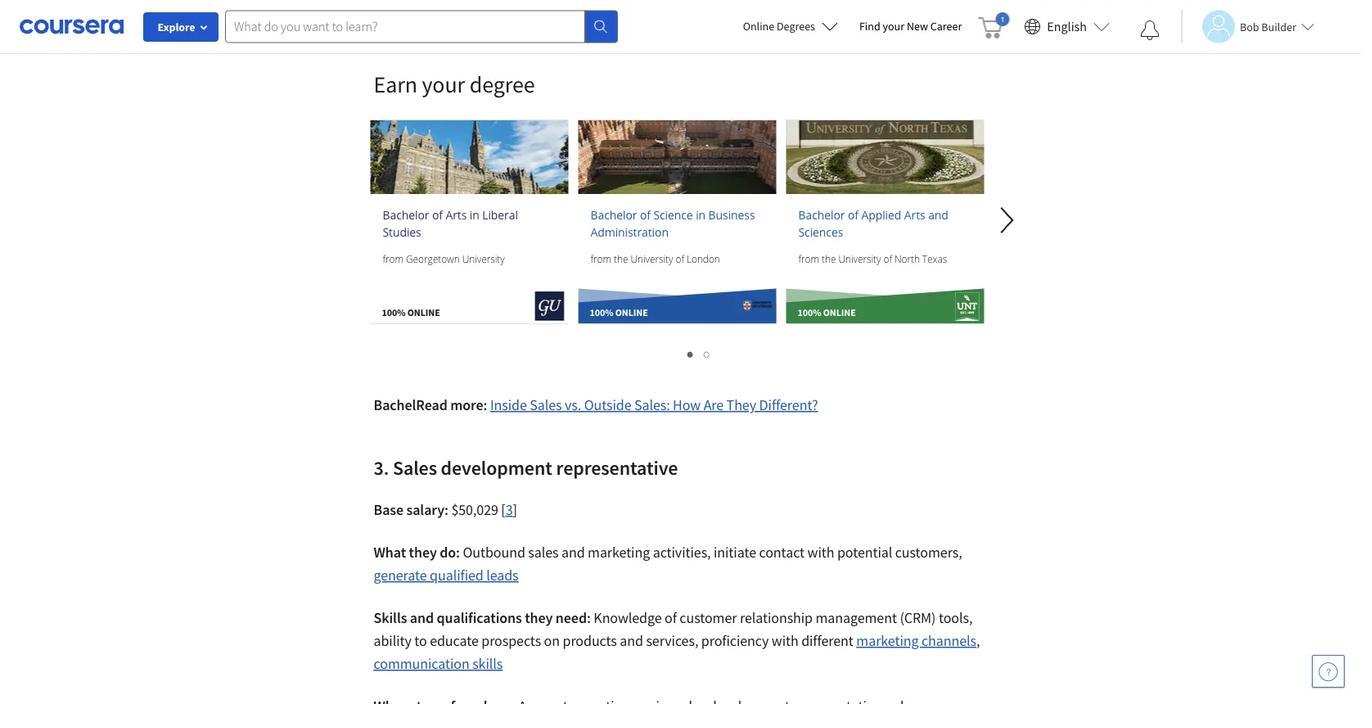 Task type: vqa. For each thing, say whether or not it's contained in the screenshot.
the right the "Arts"
yes



Task type: describe. For each thing, give the bounding box(es) containing it.
they
[[727, 396, 757, 414]]

marketing inside what they do: outbound sales and marketing activities, initiate contact with potential customers, generate qualified leads
[[588, 543, 650, 562]]

100% online for administration
[[590, 306, 648, 319]]

$50,029
[[452, 501, 499, 519]]

help center image
[[1319, 662, 1339, 681]]

bob
[[1241, 19, 1260, 34]]

bachelor of arts in liberal studies link
[[383, 206, 556, 241]]

and inside knowledge of customer relationship management (crm) tools, ability to educate prospects on products and services, proficiency with different
[[620, 632, 644, 650]]

to
[[415, 632, 427, 650]]

science
[[654, 207, 693, 223]]

potential
[[838, 543, 893, 562]]

vs.
[[565, 396, 582, 414]]

degrees
[[777, 19, 816, 34]]

sales:
[[635, 396, 670, 414]]

knowledge
[[594, 609, 662, 627]]

do:
[[440, 543, 460, 562]]

online degrees
[[743, 19, 816, 34]]

how
[[673, 396, 701, 414]]

of inside bachelor of arts in liberal studies
[[432, 207, 443, 223]]

online for sciences
[[824, 306, 856, 319]]

online for studies
[[408, 306, 440, 319]]

from for bachelor of applied arts and sciences
[[799, 252, 820, 265]]

and inside what they do: outbound sales and marketing activities, initiate contact with potential customers, generate qualified leads
[[562, 543, 585, 562]]

university for bachelor of science in business administration
[[631, 252, 674, 265]]

degree
[[470, 70, 535, 99]]

bachelor of arts in liberal studies
[[383, 207, 518, 240]]

0 vertical spatial sales
[[530, 396, 562, 414]]

1 button
[[683, 341, 699, 366]]

1 vertical spatial sales
[[393, 455, 437, 480]]

bachelread
[[374, 396, 448, 414]]

studies
[[383, 224, 421, 240]]

of left london
[[676, 252, 685, 265]]

(crm)
[[900, 609, 936, 627]]

your
[[422, 70, 465, 99]]

bachelor for studies
[[383, 207, 429, 223]]

representative
[[556, 455, 678, 480]]

relationship
[[740, 609, 813, 627]]

of inside bachelor of science in business administration
[[640, 207, 651, 223]]

salary:
[[407, 501, 449, 519]]

bachelor of applied arts and sciences link
[[799, 206, 972, 241]]

from the university of north texas
[[799, 252, 948, 265]]

liberal
[[483, 207, 518, 223]]

next slide image
[[988, 201, 1027, 240]]

2
[[704, 344, 712, 364]]

of left north
[[884, 252, 893, 265]]

with inside knowledge of customer relationship management (crm) tools, ability to educate prospects on products and services, proficiency with different
[[772, 632, 799, 650]]

1 vertical spatial university of london image
[[743, 292, 773, 321]]

inside sales vs. outside sales: how are they different? link
[[490, 396, 818, 414]]

educate
[[430, 632, 479, 650]]

more:
[[451, 396, 488, 414]]

qualifications
[[437, 609, 522, 627]]

leads
[[487, 566, 519, 585]]

coursera image
[[20, 13, 124, 40]]

sciences
[[799, 224, 844, 240]]

marketing channels link
[[857, 632, 977, 650]]

and inside bachelor of applied arts and sciences
[[929, 207, 949, 223]]

with inside what they do: outbound sales and marketing activities, initiate contact with potential customers, generate qualified leads
[[808, 543, 835, 562]]

from for bachelor of science in business administration
[[591, 252, 612, 265]]

marketing channels , communication skills
[[374, 632, 981, 673]]

prospects
[[482, 632, 541, 650]]

qualified
[[430, 566, 484, 585]]

3 link
[[506, 501, 513, 519]]

in for arts
[[470, 207, 480, 223]]

bachelread more: inside sales vs. outside sales: how are they different?
[[374, 396, 818, 414]]

development
[[441, 455, 553, 480]]

list inside earn your degree carousel element
[[374, 341, 988, 366]]

applied
[[862, 207, 902, 223]]

administration
[[591, 224, 669, 240]]

explore button
[[143, 12, 219, 42]]

base salary: $50,029 [ 3 ]
[[374, 501, 517, 519]]

in for science
[[696, 207, 706, 223]]

services,
[[646, 632, 699, 650]]

london
[[687, 252, 721, 265]]

explore
[[158, 20, 195, 34]]

bachelor of science in business administration
[[591, 207, 755, 240]]

english button
[[1018, 0, 1117, 53]]

outbound
[[463, 543, 526, 562]]

on
[[544, 632, 560, 650]]

what
[[374, 543, 406, 562]]

communication
[[374, 655, 470, 673]]

different
[[802, 632, 854, 650]]

georgetown university image
[[535, 292, 565, 321]]

,
[[977, 632, 981, 650]]

arts inside bachelor of applied arts and sciences
[[905, 207, 926, 223]]

the for sciences
[[822, 252, 836, 265]]

online
[[743, 19, 775, 34]]

are
[[704, 396, 724, 414]]

need:
[[556, 609, 591, 627]]

100% online for sciences
[[798, 306, 856, 319]]

outside
[[584, 396, 632, 414]]

channels
[[922, 632, 977, 650]]

100% for bachelor of science in business administration
[[590, 306, 614, 319]]

bob builder button
[[1182, 10, 1315, 43]]

customers,
[[896, 543, 963, 562]]

100% for bachelor of arts in liberal studies
[[382, 306, 406, 319]]



Task type: locate. For each thing, give the bounding box(es) containing it.
1 horizontal spatial bachelor
[[591, 207, 637, 223]]

arts inside bachelor of arts in liberal studies
[[446, 207, 467, 223]]

sales left vs.
[[530, 396, 562, 414]]

1 horizontal spatial marketing
[[857, 632, 919, 650]]

100% for bachelor of applied arts and sciences
[[798, 306, 822, 319]]

3
[[506, 501, 513, 519]]

online down georgetown
[[408, 306, 440, 319]]

arts
[[446, 207, 467, 223], [905, 207, 926, 223]]

1 vertical spatial marketing
[[857, 632, 919, 650]]

university down bachelor of applied arts and sciences
[[839, 252, 882, 265]]

2 arts from the left
[[905, 207, 926, 223]]

marketing left activities, on the bottom
[[588, 543, 650, 562]]

1 the from the left
[[614, 252, 628, 265]]

builder
[[1262, 19, 1297, 34]]

0 horizontal spatial with
[[772, 632, 799, 650]]

None search field
[[225, 10, 618, 43]]

3. sales development representative
[[374, 455, 682, 480]]

english
[[1048, 18, 1088, 35]]

1 university from the left
[[462, 252, 505, 265]]

1 in from the left
[[470, 207, 480, 223]]

from down administration
[[591, 252, 612, 265]]

1 arts from the left
[[446, 207, 467, 223]]

and right sales
[[562, 543, 585, 562]]

0 horizontal spatial online
[[408, 306, 440, 319]]

from down the studies at left
[[383, 252, 404, 265]]

0 horizontal spatial marketing
[[588, 543, 650, 562]]

]
[[513, 501, 517, 519]]

what they do: outbound sales and marketing activities, initiate contact with potential customers, generate qualified leads
[[374, 543, 963, 585]]

2 horizontal spatial 100%
[[798, 306, 822, 319]]

marketing
[[588, 543, 650, 562], [857, 632, 919, 650]]

skills and qualifications they need:
[[374, 609, 594, 627]]

0 horizontal spatial bachelor
[[383, 207, 429, 223]]

1 horizontal spatial with
[[808, 543, 835, 562]]

in
[[470, 207, 480, 223], [696, 207, 706, 223]]

georgetown
[[406, 252, 460, 265]]

find
[[860, 19, 881, 34]]

100% online
[[382, 306, 440, 319], [590, 306, 648, 319], [798, 306, 856, 319]]

texas
[[923, 252, 948, 265]]

management
[[816, 609, 897, 627]]

1 from from the left
[[383, 252, 404, 265]]

100% online down from the university of north texas at the right top of page
[[798, 306, 856, 319]]

1 vertical spatial with
[[772, 632, 799, 650]]

initiate
[[714, 543, 757, 562]]

bachelor of applied arts and sciences
[[799, 207, 949, 240]]

100%
[[382, 306, 406, 319], [590, 306, 614, 319], [798, 306, 822, 319]]

new
[[907, 19, 929, 34]]

1 horizontal spatial in
[[696, 207, 706, 223]]

0 vertical spatial with
[[808, 543, 835, 562]]

bachelor up sciences
[[799, 207, 845, 223]]

online for administration
[[616, 306, 648, 319]]

online down from the university of north texas at the right top of page
[[824, 306, 856, 319]]

base
[[374, 501, 404, 519]]

marketing down (crm) at bottom right
[[857, 632, 919, 650]]

2 university from the left
[[631, 252, 674, 265]]

university for bachelor of applied arts and sciences
[[839, 252, 882, 265]]

0 horizontal spatial 100% online
[[382, 306, 440, 319]]

[
[[501, 501, 506, 519]]

skills
[[374, 609, 407, 627]]

your
[[883, 19, 905, 34]]

of
[[432, 207, 443, 223], [640, 207, 651, 223], [848, 207, 859, 223], [676, 252, 685, 265], [884, 252, 893, 265], [665, 609, 677, 627]]

and up to
[[410, 609, 434, 627]]

1 horizontal spatial sales
[[530, 396, 562, 414]]

online
[[408, 306, 440, 319], [616, 306, 648, 319], [824, 306, 856, 319]]

university of north texas image
[[787, 120, 985, 194]]

0 horizontal spatial they
[[409, 543, 437, 562]]

earn your degree carousel element
[[290, 20, 1362, 374]]

100% online down georgetown
[[382, 306, 440, 319]]

in inside bachelor of arts in liberal studies
[[470, 207, 480, 223]]

3.
[[374, 455, 389, 480]]

0 horizontal spatial the
[[614, 252, 628, 265]]

and up texas at the right top
[[929, 207, 949, 223]]

career
[[931, 19, 963, 34]]

sales
[[528, 543, 559, 562]]

bachelor inside bachelor of arts in liberal studies
[[383, 207, 429, 223]]

proficiency
[[702, 632, 769, 650]]

online down from the university of london
[[616, 306, 648, 319]]

shopping cart: 1 item image
[[979, 12, 1010, 38]]

3 university from the left
[[839, 252, 882, 265]]

skills
[[473, 655, 503, 673]]

2 from from the left
[[591, 252, 612, 265]]

from
[[383, 252, 404, 265], [591, 252, 612, 265], [799, 252, 820, 265]]

with down relationship
[[772, 632, 799, 650]]

1 horizontal spatial university
[[631, 252, 674, 265]]

sales right the 3.
[[393, 455, 437, 480]]

2 horizontal spatial university
[[839, 252, 882, 265]]

bachelor of science in business administration link
[[591, 206, 764, 241]]

bachelor up the studies at left
[[383, 207, 429, 223]]

of up administration
[[640, 207, 651, 223]]

north
[[895, 252, 920, 265]]

2 horizontal spatial online
[[824, 306, 856, 319]]

with right contact
[[808, 543, 835, 562]]

0 horizontal spatial arts
[[446, 207, 467, 223]]

100% down from georgetown university
[[382, 306, 406, 319]]

they
[[409, 543, 437, 562], [525, 609, 553, 627]]

1 online from the left
[[408, 306, 440, 319]]

university
[[462, 252, 505, 265], [631, 252, 674, 265], [839, 252, 882, 265]]

university of london image
[[579, 120, 777, 194], [743, 292, 773, 321]]

they left the do: at the bottom of the page
[[409, 543, 437, 562]]

of inside knowledge of customer relationship management (crm) tools, ability to educate prospects on products and services, proficiency with different
[[665, 609, 677, 627]]

from down sciences
[[799, 252, 820, 265]]

3 online from the left
[[824, 306, 856, 319]]

1 vertical spatial they
[[525, 609, 553, 627]]

0 horizontal spatial from
[[383, 252, 404, 265]]

1 100% from the left
[[382, 306, 406, 319]]

of inside bachelor of applied arts and sciences
[[848, 207, 859, 223]]

in right science
[[696, 207, 706, 223]]

1 horizontal spatial online
[[616, 306, 648, 319]]

find your new career
[[860, 19, 963, 34]]

1 100% online from the left
[[382, 306, 440, 319]]

3 from from the left
[[799, 252, 820, 265]]

from georgetown university
[[383, 252, 505, 265]]

2 horizontal spatial 100% online
[[798, 306, 856, 319]]

earn your degree
[[374, 70, 535, 99]]

university down 'bachelor of arts in liberal studies' link
[[462, 252, 505, 265]]

1 horizontal spatial from
[[591, 252, 612, 265]]

generate
[[374, 566, 427, 585]]

1
[[688, 344, 696, 364]]

What do you want to learn? text field
[[225, 10, 586, 43]]

3 100% from the left
[[798, 306, 822, 319]]

bachelor inside bachelor of science in business administration
[[591, 207, 637, 223]]

2 in from the left
[[696, 207, 706, 223]]

list
[[374, 341, 988, 366]]

1 horizontal spatial 100%
[[590, 306, 614, 319]]

0 horizontal spatial 100%
[[382, 306, 406, 319]]

they inside what they do: outbound sales and marketing activities, initiate contact with potential customers, generate qualified leads
[[409, 543, 437, 562]]

2 the from the left
[[822, 252, 836, 265]]

2 bachelor from the left
[[591, 207, 637, 223]]

university down administration
[[631, 252, 674, 265]]

1 horizontal spatial the
[[822, 252, 836, 265]]

2 horizontal spatial from
[[799, 252, 820, 265]]

knowledge of customer relationship management (crm) tools, ability to educate prospects on products and services, proficiency with different
[[374, 609, 973, 650]]

3 100% online from the left
[[798, 306, 856, 319]]

in left liberal
[[470, 207, 480, 223]]

100% right georgetown university icon
[[590, 306, 614, 319]]

of left applied
[[848, 207, 859, 223]]

0 vertical spatial they
[[409, 543, 437, 562]]

university of north texas image
[[955, 292, 981, 321]]

different?
[[760, 396, 818, 414]]

0 horizontal spatial in
[[470, 207, 480, 223]]

100% online down from the university of london
[[590, 306, 648, 319]]

2 online from the left
[[616, 306, 648, 319]]

georgetown university image
[[371, 120, 569, 194]]

bachelor for administration
[[591, 207, 637, 223]]

ability
[[374, 632, 412, 650]]

show notifications image
[[1141, 20, 1160, 40]]

1 horizontal spatial arts
[[905, 207, 926, 223]]

with
[[808, 543, 835, 562], [772, 632, 799, 650]]

earn
[[374, 70, 418, 99]]

2 button
[[699, 341, 716, 366]]

products
[[563, 632, 617, 650]]

0 vertical spatial university of london image
[[579, 120, 777, 194]]

contact
[[760, 543, 805, 562]]

marketing inside marketing channels , communication skills
[[857, 632, 919, 650]]

customer
[[680, 609, 737, 627]]

of up georgetown
[[432, 207, 443, 223]]

1 horizontal spatial 100% online
[[590, 306, 648, 319]]

bachelor for sciences
[[799, 207, 845, 223]]

tools,
[[939, 609, 973, 627]]

100% down sciences
[[798, 306, 822, 319]]

bachelor
[[383, 207, 429, 223], [591, 207, 637, 223], [799, 207, 845, 223]]

bachelor up administration
[[591, 207, 637, 223]]

arts right applied
[[905, 207, 926, 223]]

the for administration
[[614, 252, 628, 265]]

online degrees button
[[730, 8, 852, 44]]

and down knowledge
[[620, 632, 644, 650]]

communication skills link
[[374, 655, 503, 673]]

0 horizontal spatial sales
[[393, 455, 437, 480]]

bob builder
[[1241, 19, 1297, 34]]

generate qualified leads link
[[374, 566, 519, 585]]

0 horizontal spatial university
[[462, 252, 505, 265]]

the down administration
[[614, 252, 628, 265]]

sales
[[530, 396, 562, 414], [393, 455, 437, 480]]

1 horizontal spatial they
[[525, 609, 553, 627]]

activities,
[[653, 543, 711, 562]]

arts left liberal
[[446, 207, 467, 223]]

2 100% from the left
[[590, 306, 614, 319]]

2 100% online from the left
[[590, 306, 648, 319]]

3 bachelor from the left
[[799, 207, 845, 223]]

in inside bachelor of science in business administration
[[696, 207, 706, 223]]

they up "on"
[[525, 609, 553, 627]]

the
[[614, 252, 628, 265], [822, 252, 836, 265]]

from the university of london
[[591, 252, 721, 265]]

of up services,
[[665, 609, 677, 627]]

1 bachelor from the left
[[383, 207, 429, 223]]

list containing 1
[[374, 341, 988, 366]]

bachelor inside bachelor of applied arts and sciences
[[799, 207, 845, 223]]

2 horizontal spatial bachelor
[[799, 207, 845, 223]]

0 vertical spatial marketing
[[588, 543, 650, 562]]

the down sciences
[[822, 252, 836, 265]]

100% online for studies
[[382, 306, 440, 319]]



